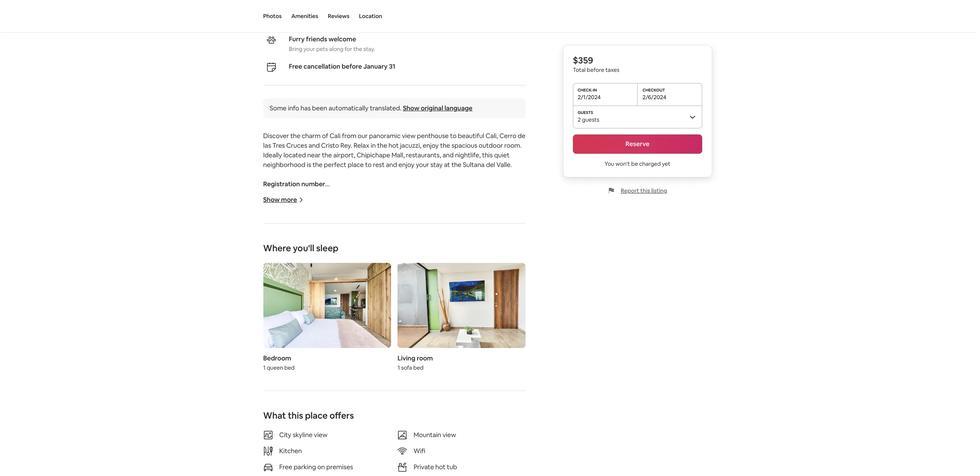 Task type: locate. For each thing, give the bounding box(es) containing it.
spacious
[[452, 141, 478, 150]]

is down near
[[307, 161, 311, 169]]

hot
[[389, 141, 399, 150], [436, 463, 446, 472]]

1 vertical spatial this
[[641, 187, 651, 194]]

reserve button
[[573, 135, 703, 154]]

superhost
[[320, 8, 352, 16]]

31
[[389, 62, 396, 71]]

and up at
[[443, 151, 454, 159]]

0 vertical spatial show
[[403, 104, 420, 112]]

your down restaurants,
[[416, 161, 429, 169]]

the down penthouse
[[440, 141, 450, 150]]

hot up mall,
[[389, 141, 399, 150]]

daniel
[[289, 8, 308, 16]]

1 horizontal spatial your
[[416, 161, 429, 169]]

2/1/2024
[[578, 94, 601, 101]]

experienced,
[[329, 18, 363, 25]]

parking
[[294, 463, 316, 472]]

view up jacuzzi,
[[402, 132, 416, 140]]

2 vertical spatial this
[[288, 410, 303, 422]]

the right for
[[354, 45, 362, 53]]

the down near
[[313, 161, 323, 169]]

room.
[[505, 141, 522, 150]]

view right mountain
[[443, 431, 456, 440]]

hot left tub
[[436, 463, 446, 472]]

0 horizontal spatial 1
[[263, 365, 266, 372]]

rey.
[[341, 141, 352, 150]]

0 horizontal spatial hot
[[389, 141, 399, 150]]

before down for
[[342, 62, 362, 71]]

located
[[284, 151, 306, 159]]

1 horizontal spatial to
[[450, 132, 457, 140]]

1 horizontal spatial show
[[403, 104, 420, 112]]

show
[[403, 104, 420, 112], [263, 196, 280, 204]]

cancellation
[[304, 62, 340, 71]]

premises
[[327, 463, 353, 472]]

this inside discover the charm of cali from our panoramic view penthouse to beautiful cali, cerro de las tres cruces and cristo rey. relax in the hot jacuzzi, enjoy the spacious outdoor room. ideally located near the airport, chipichape mall, restaurants, and nightlife, this quiet neighborhood is the perfect place to rest and enjoy your stay at the sultana del valle.
[[482, 151, 493, 159]]

before
[[342, 62, 362, 71], [587, 66, 605, 74]]

show left original
[[403, 104, 420, 112]]

1 horizontal spatial view
[[402, 132, 416, 140]]

cali
[[330, 132, 341, 140]]

city
[[279, 431, 291, 440]]

to left rest on the left top of the page
[[365, 161, 372, 169]]

photos button
[[263, 0, 282, 32]]

0 vertical spatial free
[[289, 62, 302, 71]]

1 horizontal spatial bed
[[414, 365, 424, 372]]

1 horizontal spatial hot
[[436, 463, 446, 472]]

0 vertical spatial is
[[309, 8, 314, 16]]

is left a
[[309, 8, 314, 16]]

1 vertical spatial free
[[279, 463, 292, 472]]

private
[[414, 463, 434, 472]]

0 horizontal spatial your
[[304, 45, 315, 53]]

free down kitchen
[[279, 463, 292, 472]]

2 bed from the left
[[414, 365, 424, 372]]

0 vertical spatial and
[[309, 141, 320, 150]]

highly
[[364, 18, 379, 25]]

original
[[421, 104, 443, 112]]

1 left sofa
[[398, 365, 400, 372]]

stay.
[[364, 45, 375, 53]]

neighborhood
[[263, 161, 306, 169]]

0 vertical spatial place
[[348, 161, 364, 169]]

2 1 from the left
[[398, 365, 400, 372]]

free for free cancellation before january 31
[[289, 62, 302, 71]]

welcome
[[329, 35, 356, 43]]

furry
[[289, 35, 305, 43]]

0 horizontal spatial show
[[263, 196, 280, 204]]

0 horizontal spatial enjoy
[[399, 161, 415, 169]]

1 bed from the left
[[284, 365, 295, 372]]

bed down 'room'
[[414, 365, 424, 372]]

stay
[[431, 161, 443, 169]]

bed right 'queen'
[[284, 365, 295, 372]]

del
[[486, 161, 495, 169]]

nightlife,
[[455, 151, 481, 159]]

and down mall,
[[386, 161, 397, 169]]

1 vertical spatial enjoy
[[399, 161, 415, 169]]

from
[[342, 132, 357, 140]]

relax
[[354, 141, 369, 150]]

sleep
[[316, 243, 339, 254]]

0 horizontal spatial bed
[[284, 365, 295, 372]]

registration
[[263, 180, 300, 188]]

location button
[[359, 0, 382, 32]]

2 horizontal spatial this
[[641, 187, 651, 194]]

superhosts
[[289, 18, 318, 25]]

valle.
[[497, 161, 512, 169]]

this for what this place offers
[[288, 410, 303, 422]]

place down airport,
[[348, 161, 364, 169]]

reviews
[[328, 12, 350, 20]]

before for free
[[342, 62, 362, 71]]

this up 'skyline'
[[288, 410, 303, 422]]

1 inside 'living room 1 sofa bed'
[[398, 365, 400, 372]]

1 left 'queen'
[[263, 365, 266, 372]]

1 vertical spatial is
[[307, 161, 311, 169]]

is
[[309, 8, 314, 16], [307, 161, 311, 169]]

furry friends welcome bring your pets along for the stay.
[[289, 35, 375, 53]]

2 horizontal spatial and
[[443, 151, 454, 159]]

1 vertical spatial hot
[[436, 463, 446, 472]]

at
[[444, 161, 450, 169]]

registration number
[[263, 180, 325, 188]]

queen
[[267, 365, 283, 372]]

0 vertical spatial this
[[482, 151, 493, 159]]

2 horizontal spatial view
[[443, 431, 456, 440]]

more
[[281, 196, 297, 204]]

mall,
[[392, 151, 405, 159]]

view right 'skyline'
[[314, 431, 328, 440]]

your inside the furry friends welcome bring your pets along for the stay.
[[304, 45, 315, 53]]

kitchen
[[279, 447, 302, 456]]

chipichape
[[357, 151, 390, 159]]

0 vertical spatial your
[[304, 45, 315, 53]]

you won't be charged yet
[[605, 160, 671, 168]]

free down 'bring'
[[289, 62, 302, 71]]

show left "more" on the top
[[263, 196, 280, 204]]

ideally
[[263, 151, 282, 159]]

enjoy
[[423, 141, 439, 150], [399, 161, 415, 169]]

bed inside bedroom 1 queen bed
[[284, 365, 295, 372]]

this
[[482, 151, 493, 159], [641, 187, 651, 194], [288, 410, 303, 422]]

1 vertical spatial to
[[365, 161, 372, 169]]

place
[[348, 161, 364, 169], [305, 410, 328, 422]]

free for free parking on premises
[[279, 463, 292, 472]]

room
[[417, 355, 433, 363]]

is inside discover the charm of cali from our panoramic view penthouse to beautiful cali, cerro de las tres cruces and cristo rey. relax in the hot jacuzzi, enjoy the spacious outdoor room. ideally located near the airport, chipichape mall, restaurants, and nightlife, this quiet neighborhood is the perfect place to rest and enjoy your stay at the sultana del valle.
[[307, 161, 311, 169]]

and
[[309, 141, 320, 150], [443, 151, 454, 159], [386, 161, 397, 169]]

enjoy down penthouse
[[423, 141, 439, 150]]

been
[[312, 104, 327, 112]]

show more button
[[263, 196, 304, 204]]

0 vertical spatial enjoy
[[423, 141, 439, 150]]

the up cruces
[[291, 132, 301, 140]]

city skyline view
[[279, 431, 328, 440]]

this up del
[[482, 151, 493, 159]]

1 horizontal spatial before
[[587, 66, 605, 74]]

the
[[354, 45, 362, 53], [291, 132, 301, 140], [377, 141, 387, 150], [440, 141, 450, 150], [322, 151, 332, 159], [313, 161, 323, 169], [452, 161, 462, 169]]

enjoy down mall,
[[399, 161, 415, 169]]

quiet
[[494, 151, 510, 159]]

airport,
[[334, 151, 355, 159]]

1 horizontal spatial place
[[348, 161, 364, 169]]

place inside discover the charm of cali from our panoramic view penthouse to beautiful cali, cerro de las tres cruces and cristo rey. relax in the hot jacuzzi, enjoy the spacious outdoor room. ideally located near the airport, chipichape mall, restaurants, and nightlife, this quiet neighborhood is the perfect place to rest and enjoy your stay at the sultana del valle.
[[348, 161, 364, 169]]

your down friends
[[304, 45, 315, 53]]

living room image
[[398, 263, 526, 348], [398, 263, 526, 348]]

2 vertical spatial and
[[386, 161, 397, 169]]

place up city skyline view
[[305, 410, 328, 422]]

daniel is a superhost superhosts are experienced, highly rated hosts.
[[289, 8, 412, 25]]

offers
[[330, 410, 354, 422]]

1 vertical spatial your
[[416, 161, 429, 169]]

has
[[301, 104, 311, 112]]

0 horizontal spatial before
[[342, 62, 362, 71]]

$359 total before taxes
[[573, 55, 620, 74]]

before down $359
[[587, 66, 605, 74]]

1 vertical spatial place
[[305, 410, 328, 422]]

your
[[304, 45, 315, 53], [416, 161, 429, 169]]

0 horizontal spatial place
[[305, 410, 328, 422]]

1
[[263, 365, 266, 372], [398, 365, 400, 372]]

this left listing
[[641, 187, 651, 194]]

2 guests button
[[573, 106, 703, 128]]

1 horizontal spatial this
[[482, 151, 493, 159]]

bedroom image
[[263, 263, 391, 348], [263, 263, 391, 348]]

january
[[364, 62, 388, 71]]

the inside the furry friends welcome bring your pets along for the stay.
[[354, 45, 362, 53]]

1 inside bedroom 1 queen bed
[[263, 365, 266, 372]]

you'll
[[293, 243, 314, 254]]

perfect
[[324, 161, 346, 169]]

rest
[[373, 161, 385, 169]]

1 1 from the left
[[263, 365, 266, 372]]

to up spacious
[[450, 132, 457, 140]]

your inside discover the charm of cali from our panoramic view penthouse to beautiful cali, cerro de las tres cruces and cristo rey. relax in the hot jacuzzi, enjoy the spacious outdoor room. ideally located near the airport, chipichape mall, restaurants, and nightlife, this quiet neighborhood is the perfect place to rest and enjoy your stay at the sultana del valle.
[[416, 161, 429, 169]]

beautiful
[[458, 132, 484, 140]]

1 horizontal spatial 1
[[398, 365, 400, 372]]

the right at
[[452, 161, 462, 169]]

0 vertical spatial hot
[[389, 141, 399, 150]]

0 horizontal spatial this
[[288, 410, 303, 422]]

and up near
[[309, 141, 320, 150]]

0 horizontal spatial to
[[365, 161, 372, 169]]

before inside $359 total before taxes
[[587, 66, 605, 74]]

tres
[[273, 141, 285, 150]]

bed inside 'living room 1 sofa bed'
[[414, 365, 424, 372]]



Task type: describe. For each thing, give the bounding box(es) containing it.
jacuzzi,
[[400, 141, 422, 150]]

0 horizontal spatial and
[[309, 141, 320, 150]]

0 vertical spatial to
[[450, 132, 457, 140]]

1 horizontal spatial and
[[386, 161, 397, 169]]

show original language button
[[403, 104, 473, 112]]

you
[[605, 160, 615, 168]]

1 horizontal spatial enjoy
[[423, 141, 439, 150]]

our
[[358, 132, 368, 140]]

hot inside discover the charm of cali from our panoramic view penthouse to beautiful cali, cerro de las tres cruces and cristo rey. relax in the hot jacuzzi, enjoy the spacious outdoor room. ideally located near the airport, chipichape mall, restaurants, and nightlife, this quiet neighborhood is the perfect place to rest and enjoy your stay at the sultana del valle.
[[389, 141, 399, 150]]

sofa
[[401, 365, 412, 372]]

the down 'cristo'
[[322, 151, 332, 159]]

hosts.
[[396, 18, 412, 25]]

reserve
[[626, 140, 650, 148]]

bedroom 1 queen bed
[[263, 355, 295, 372]]

charm
[[302, 132, 321, 140]]

0 horizontal spatial view
[[314, 431, 328, 440]]

is inside daniel is a superhost superhosts are experienced, highly rated hosts.
[[309, 8, 314, 16]]

where you'll sleep region
[[260, 243, 529, 375]]

language
[[445, 104, 473, 112]]

in
[[371, 141, 376, 150]]

panoramic
[[369, 132, 401, 140]]

2
[[578, 116, 581, 123]]

number
[[302, 180, 325, 188]]

of
[[322, 132, 328, 140]]

taxes
[[606, 66, 620, 74]]

where
[[263, 243, 291, 254]]

mountain view
[[414, 431, 456, 440]]

reviews button
[[328, 0, 350, 32]]

discover
[[263, 132, 289, 140]]

pets
[[316, 45, 328, 53]]

amenities
[[291, 12, 318, 20]]

sultana
[[463, 161, 485, 169]]

before for $359
[[587, 66, 605, 74]]

what this place offers
[[263, 410, 354, 422]]

private hot tub
[[414, 463, 457, 472]]

1 vertical spatial show
[[263, 196, 280, 204]]

a
[[315, 8, 319, 16]]

discover the charm of cali from our panoramic view penthouse to beautiful cali, cerro de las tres cruces and cristo rey. relax in the hot jacuzzi, enjoy the spacious outdoor room. ideally located near the airport, chipichape mall, restaurants, and nightlife, this quiet neighborhood is the perfect place to rest and enjoy your stay at the sultana del valle.
[[263, 132, 527, 169]]

the right in
[[377, 141, 387, 150]]

be
[[632, 160, 639, 168]]

cruces
[[287, 141, 307, 150]]

photos
[[263, 12, 282, 20]]

location
[[359, 12, 382, 20]]

living
[[398, 355, 416, 363]]

report this listing button
[[608, 187, 668, 194]]

rated
[[380, 18, 394, 25]]

some
[[270, 104, 287, 112]]

cerro
[[500, 132, 517, 140]]

living room 1 sofa bed
[[398, 355, 433, 372]]

info
[[288, 104, 299, 112]]

view inside discover the charm of cali from our panoramic view penthouse to beautiful cali, cerro de las tres cruces and cristo rey. relax in the hot jacuzzi, enjoy the spacious outdoor room. ideally located near the airport, chipichape mall, restaurants, and nightlife, this quiet neighborhood is the perfect place to rest and enjoy your stay at the sultana del valle.
[[402, 132, 416, 140]]

some info has been automatically translated. show original language
[[270, 104, 473, 112]]

de
[[518, 132, 526, 140]]

total
[[573, 66, 586, 74]]

free parking on premises
[[279, 463, 353, 472]]

bring
[[289, 45, 302, 53]]

this for report this listing
[[641, 187, 651, 194]]

1 vertical spatial and
[[443, 151, 454, 159]]

translated.
[[370, 104, 402, 112]]

wifi
[[414, 447, 426, 456]]

restaurants,
[[406, 151, 441, 159]]

report
[[621, 187, 640, 194]]

2 guests
[[578, 116, 600, 123]]

automatically
[[329, 104, 369, 112]]

report this listing
[[621, 187, 668, 194]]

$359
[[573, 55, 594, 66]]

are
[[319, 18, 328, 25]]

guests
[[583, 116, 600, 123]]

bedroom
[[263, 355, 291, 363]]

won't
[[616, 160, 631, 168]]

for
[[345, 45, 352, 53]]

cali,
[[486, 132, 498, 140]]

what
[[263, 410, 286, 422]]

yet
[[663, 160, 671, 168]]

130210
[[263, 190, 284, 198]]

skyline
[[293, 431, 313, 440]]

las
[[263, 141, 271, 150]]

free cancellation before january 31
[[289, 62, 396, 71]]

amenities button
[[291, 0, 318, 32]]



Task type: vqa. For each thing, say whether or not it's contained in the screenshot.
beautiful
yes



